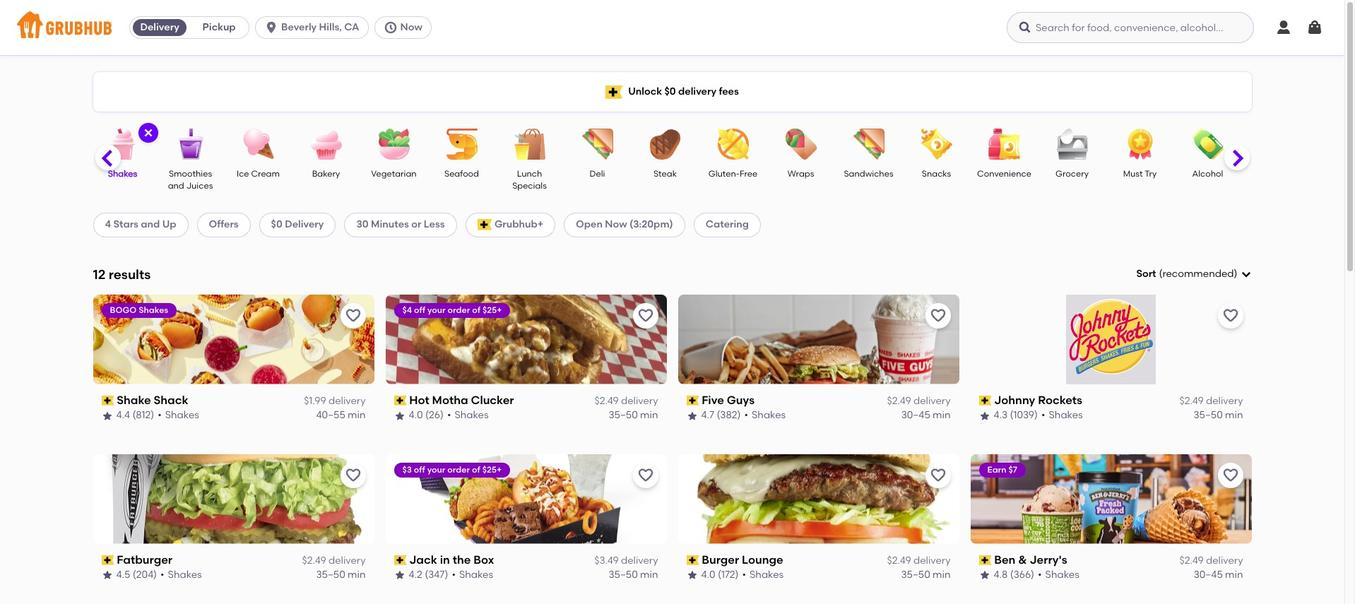Task type: describe. For each thing, give the bounding box(es) containing it.
$3
[[402, 465, 412, 475]]

shake
[[117, 393, 151, 407]]

subscription pass image for fatburger
[[101, 555, 114, 565]]

open now (3:20pm)
[[576, 219, 673, 231]]

must
[[1123, 169, 1143, 179]]

grubhub+
[[495, 219, 544, 231]]

35–50 min for lounge
[[901, 569, 951, 581]]

$2.49 for fatburger
[[302, 555, 326, 567]]

• for ben & jerry's
[[1038, 569, 1042, 581]]

(382)
[[717, 409, 741, 421]]

(
[[1159, 268, 1163, 280]]

main navigation navigation
[[0, 0, 1345, 55]]

alcohol image
[[1183, 129, 1233, 160]]

star icon image for fatburger
[[101, 570, 113, 581]]

beverly hills, ca
[[281, 21, 359, 33]]

35–50 for in
[[609, 569, 638, 581]]

order for in
[[448, 465, 470, 475]]

40–55
[[316, 409, 345, 421]]

delivery inside button
[[140, 21, 179, 33]]

shakes for burger
[[750, 569, 784, 581]]

30–45 for five guys
[[901, 409, 931, 421]]

fees
[[719, 85, 739, 97]]

35–50 for rockets
[[1194, 409, 1223, 421]]

• shakes for hot motha clucker
[[447, 409, 489, 421]]

cream
[[251, 169, 280, 179]]

try
[[1145, 169, 1157, 179]]

35–50 min for in
[[609, 569, 658, 581]]

shakes for johnny
[[1049, 409, 1083, 421]]

pickup button
[[189, 16, 249, 39]]

delivery for hot
[[621, 395, 658, 407]]

ice
[[237, 169, 249, 179]]

min for rockets
[[1225, 409, 1243, 421]]

convenience
[[977, 169, 1032, 179]]

4.3 (1039)
[[994, 409, 1038, 421]]

$25+ for jack in the box
[[482, 465, 502, 475]]

bogo
[[110, 305, 137, 315]]

subscription pass image for hot motha clucker
[[394, 396, 406, 406]]

12
[[93, 266, 106, 282]]

shakes right bogo
[[139, 305, 168, 315]]

shack
[[154, 393, 188, 407]]

delivery for five
[[914, 395, 951, 407]]

$4
[[402, 305, 412, 315]]

now inside now button
[[400, 21, 422, 33]]

must try
[[1123, 169, 1157, 179]]

shake shack
[[117, 393, 188, 407]]

ben
[[994, 553, 1016, 567]]

lunch specials image
[[505, 129, 554, 160]]

• shakes for five guys
[[744, 409, 786, 421]]

off for hot
[[414, 305, 426, 315]]

4.0 for burger lounge
[[701, 569, 716, 581]]

)
[[1234, 268, 1238, 280]]

12 results
[[93, 266, 151, 282]]

svg image inside now button
[[383, 20, 398, 35]]

$2.49 delivery for burger lounge
[[887, 555, 951, 567]]

• shakes for johnny rockets
[[1042, 409, 1083, 421]]

earn $7
[[988, 465, 1018, 475]]

min for in
[[640, 569, 658, 581]]

must try image
[[1115, 129, 1165, 160]]

delivery for jack
[[621, 555, 658, 567]]

shakes for five
[[752, 409, 786, 421]]

grocery
[[1056, 169, 1089, 179]]

subscription pass image for shake shack
[[101, 396, 114, 406]]

gluten-
[[709, 169, 740, 179]]

svg image inside beverly hills, ca button
[[264, 20, 279, 35]]

• for jack in the box
[[452, 569, 456, 581]]

jack in the box
[[409, 553, 494, 567]]

minutes
[[371, 219, 409, 231]]

grubhub plus flag logo image for unlock $0 delivery fees
[[606, 85, 623, 99]]

recommended
[[1163, 268, 1234, 280]]

smoothies and juices image
[[166, 129, 215, 160]]

lunch specials
[[512, 169, 547, 191]]

now button
[[374, 16, 437, 39]]

(204)
[[133, 569, 157, 581]]

gluten-free
[[709, 169, 758, 179]]

juices
[[186, 181, 213, 191]]

bakery image
[[301, 129, 351, 160]]

30 minutes or less
[[356, 219, 445, 231]]

min for &
[[1225, 569, 1243, 581]]

burger lounge logo image
[[678, 454, 959, 544]]

(347)
[[425, 569, 448, 581]]

specials
[[512, 181, 547, 191]]

subscription pass image for johnny rockets
[[979, 396, 992, 406]]

lounge
[[742, 553, 784, 567]]

wraps
[[788, 169, 814, 179]]

(1039)
[[1010, 409, 1038, 421]]

4.8
[[994, 569, 1008, 581]]

4.0 (26)
[[409, 409, 444, 421]]

johnny rockets
[[994, 393, 1083, 407]]

shakes down shakes image
[[108, 169, 137, 179]]

1 vertical spatial and
[[141, 219, 160, 231]]

• for shake shack
[[158, 409, 162, 421]]

your for in
[[427, 465, 446, 475]]

4.0 for hot motha clucker
[[409, 409, 423, 421]]

sandwiches
[[844, 169, 894, 179]]

open
[[576, 219, 603, 231]]

delivery for johnny
[[1206, 395, 1243, 407]]

1 vertical spatial save this restaurant image
[[930, 467, 947, 484]]

• shakes for burger lounge
[[742, 569, 784, 581]]

jack
[[409, 553, 437, 567]]

$25+ for hot motha clucker
[[483, 305, 502, 315]]

none field containing sort
[[1137, 267, 1252, 281]]

subscription pass image for burger lounge
[[687, 555, 699, 565]]

• shakes for jack in the box
[[452, 569, 493, 581]]

beverly hills, ca button
[[255, 16, 374, 39]]

4.2 (347)
[[409, 569, 448, 581]]

(812)
[[132, 409, 154, 421]]

$2.49 delivery for johnny rockets
[[1180, 395, 1243, 407]]

delivery button
[[130, 16, 189, 39]]

less
[[424, 219, 445, 231]]

order for motha
[[448, 305, 470, 315]]

4.2
[[409, 569, 423, 581]]

$2.49 delivery for five guys
[[887, 395, 951, 407]]

delivery for shake
[[329, 395, 366, 407]]

4.7 (382)
[[701, 409, 741, 421]]

shakes for hot
[[455, 409, 489, 421]]

shakes for ben
[[1046, 569, 1080, 581]]

vegetarian image
[[369, 129, 419, 160]]

guys
[[727, 393, 755, 407]]

star icon image for johnny rockets
[[979, 410, 990, 422]]

results
[[109, 266, 151, 282]]

svg image inside field
[[1241, 269, 1252, 280]]

$1.99
[[304, 395, 326, 407]]

sandwiches image
[[844, 129, 894, 160]]

clucker
[[471, 393, 514, 407]]

jerry's
[[1030, 553, 1067, 567]]

burger
[[702, 553, 739, 567]]

unlock
[[628, 85, 662, 97]]

$2.49 for five guys
[[887, 395, 911, 407]]

delivery for burger
[[914, 555, 951, 567]]

five guys logo image
[[678, 295, 959, 384]]

delivery for ben
[[1206, 555, 1243, 567]]

min for motha
[[640, 409, 658, 421]]

ice cream image
[[234, 129, 283, 160]]

grubhub plus flag logo image for grubhub+
[[477, 219, 492, 231]]

hills,
[[319, 21, 342, 33]]

30–45 min for five guys
[[901, 409, 951, 421]]

catering
[[706, 219, 749, 231]]

five
[[702, 393, 724, 407]]

4.0 (172)
[[701, 569, 739, 581]]

4.3
[[994, 409, 1008, 421]]



Task type: vqa. For each thing, say whether or not it's contained in the screenshot.


Task type: locate. For each thing, give the bounding box(es) containing it.
0 vertical spatial 30–45 min
[[901, 409, 951, 421]]

$2.49 delivery for ben & jerry's
[[1180, 555, 1243, 567]]

sort
[[1137, 268, 1156, 280]]

subscription pass image left five on the right of page
[[687, 396, 699, 406]]

shakes down lounge
[[750, 569, 784, 581]]

your for motha
[[428, 305, 446, 315]]

subscription pass image for jack in the box
[[394, 555, 406, 565]]

subscription pass image left johnny
[[979, 396, 992, 406]]

0 horizontal spatial svg image
[[142, 127, 154, 139]]

subscription pass image left burger
[[687, 555, 699, 565]]

gluten free image
[[708, 129, 758, 160]]

0 horizontal spatial 4.0
[[409, 409, 423, 421]]

hot motha clucker logo image
[[385, 295, 667, 384]]

• for burger lounge
[[742, 569, 746, 581]]

1 vertical spatial svg image
[[142, 127, 154, 139]]

• down burger lounge
[[742, 569, 746, 581]]

30–45 min
[[901, 409, 951, 421], [1194, 569, 1243, 581]]

shake shack logo image
[[93, 295, 374, 384]]

• shakes right (204)
[[160, 569, 202, 581]]

your right $4
[[428, 305, 446, 315]]

1 vertical spatial $25+
[[482, 465, 502, 475]]

$25+
[[483, 305, 502, 315], [482, 465, 502, 475]]

35–50 for motha
[[609, 409, 638, 421]]

1 vertical spatial delivery
[[285, 219, 324, 231]]

star icon image left '4.7'
[[687, 410, 698, 422]]

$0 down cream
[[271, 219, 283, 231]]

rockets
[[1038, 393, 1083, 407]]

shakes image
[[98, 129, 147, 160]]

save this restaurant button
[[340, 303, 366, 328], [633, 303, 658, 328], [925, 303, 951, 328], [1218, 303, 1243, 328], [340, 463, 366, 488], [633, 463, 658, 488], [925, 463, 951, 488], [1218, 463, 1243, 488]]

$0 right unlock at the left
[[665, 85, 676, 97]]

pickup
[[203, 21, 236, 33]]

35–50 min
[[609, 409, 658, 421], [1194, 409, 1243, 421], [316, 569, 366, 581], [609, 569, 658, 581], [901, 569, 951, 581]]

jack in the box logo image
[[385, 454, 667, 544]]

johnny rockets  logo image
[[1066, 295, 1156, 384]]

and
[[168, 181, 184, 191], [141, 219, 160, 231]]

subscription pass image left ben
[[979, 555, 992, 565]]

stars
[[113, 219, 138, 231]]

grubhub plus flag logo image left unlock at the left
[[606, 85, 623, 99]]

4.8 (366)
[[994, 569, 1035, 581]]

1 horizontal spatial 4.0
[[701, 569, 716, 581]]

$3.49 delivery
[[594, 555, 658, 567]]

and inside the smoothies and juices
[[168, 181, 184, 191]]

shakes down guys
[[752, 409, 786, 421]]

up
[[162, 219, 176, 231]]

delivery
[[678, 85, 717, 97], [329, 395, 366, 407], [621, 395, 658, 407], [914, 395, 951, 407], [1206, 395, 1243, 407], [329, 555, 366, 567], [621, 555, 658, 567], [914, 555, 951, 567], [1206, 555, 1243, 567]]

• shakes down "rockets"
[[1042, 409, 1083, 421]]

shakes down box
[[459, 569, 493, 581]]

• shakes down guys
[[744, 409, 786, 421]]

4.7
[[701, 409, 714, 421]]

2 order from the top
[[448, 465, 470, 475]]

svg image
[[383, 20, 398, 35], [142, 127, 154, 139], [1241, 269, 1252, 280]]

lunch
[[517, 169, 542, 179]]

1 horizontal spatial 30–45 min
[[1194, 569, 1243, 581]]

shakes right (204)
[[168, 569, 202, 581]]

0 vertical spatial subscription pass image
[[394, 396, 406, 406]]

ben & jerry's logo image
[[971, 454, 1252, 544]]

off for jack
[[414, 465, 425, 475]]

2 horizontal spatial svg image
[[1241, 269, 1252, 280]]

delivery down bakery at the left of the page
[[285, 219, 324, 231]]

Search for food, convenience, alcohol... search field
[[1007, 12, 1254, 43]]

35–50 for lounge
[[901, 569, 931, 581]]

alcohol
[[1193, 169, 1224, 179]]

1 vertical spatial 4.0
[[701, 569, 716, 581]]

$3 off your order of $25+
[[402, 465, 502, 475]]

star icon image left 4.2
[[394, 570, 405, 581]]

None field
[[1137, 267, 1252, 281]]

subscription pass image
[[394, 396, 406, 406], [979, 555, 992, 565]]

of right $4
[[472, 305, 481, 315]]

subscription pass image left the jack
[[394, 555, 406, 565]]

shakes for shake
[[165, 409, 199, 421]]

bakery
[[312, 169, 340, 179]]

1 vertical spatial 30–45 min
[[1194, 569, 1243, 581]]

0 horizontal spatial subscription pass image
[[394, 396, 406, 406]]

• right (812)
[[158, 409, 162, 421]]

1 horizontal spatial now
[[605, 219, 627, 231]]

30–45 min for ben & jerry's
[[1194, 569, 1243, 581]]

$0 delivery
[[271, 219, 324, 231]]

star icon image
[[101, 410, 113, 422], [394, 410, 405, 422], [687, 410, 698, 422], [979, 410, 990, 422], [101, 570, 113, 581], [394, 570, 405, 581], [687, 570, 698, 581], [979, 570, 990, 581]]

in
[[440, 553, 450, 567]]

0 vertical spatial of
[[472, 305, 481, 315]]

0 vertical spatial order
[[448, 305, 470, 315]]

• for johnny rockets
[[1042, 409, 1046, 421]]

star icon image left 4.4
[[101, 410, 113, 422]]

your
[[428, 305, 446, 315], [427, 465, 446, 475]]

• shakes down shack
[[158, 409, 199, 421]]

0 horizontal spatial $0
[[271, 219, 283, 231]]

1 horizontal spatial subscription pass image
[[979, 555, 992, 565]]

$4 off your order of $25+
[[402, 305, 502, 315]]

vegetarian
[[371, 169, 417, 179]]

4.0
[[409, 409, 423, 421], [701, 569, 716, 581]]

2 your from the top
[[427, 465, 446, 475]]

svg image left smoothies and juices image on the top of page
[[142, 127, 154, 139]]

$2.49 for johnny rockets
[[1180, 395, 1204, 407]]

sort ( recommended )
[[1137, 268, 1238, 280]]

2 $25+ from the top
[[482, 465, 502, 475]]

1 vertical spatial your
[[427, 465, 446, 475]]

0 vertical spatial grubhub plus flag logo image
[[606, 85, 623, 99]]

0 vertical spatial 30–45
[[901, 409, 931, 421]]

ice cream
[[237, 169, 280, 179]]

0 vertical spatial now
[[400, 21, 422, 33]]

1 of from the top
[[472, 305, 481, 315]]

0 vertical spatial and
[[168, 181, 184, 191]]

$2.49 for hot motha clucker
[[595, 395, 619, 407]]

save this restaurant image left earn
[[930, 467, 947, 484]]

and left up
[[141, 219, 160, 231]]

star icon image left 4.0 (26)
[[394, 410, 405, 422]]

35–50 min for motha
[[609, 409, 658, 421]]

35–50
[[609, 409, 638, 421], [1194, 409, 1223, 421], [316, 569, 345, 581], [609, 569, 638, 581], [901, 569, 931, 581]]

now right ca at the top of page
[[400, 21, 422, 33]]

delivery left pickup
[[140, 21, 179, 33]]

svg image
[[1276, 19, 1293, 36], [1307, 19, 1324, 36], [264, 20, 279, 35], [1018, 20, 1032, 35]]

40–55 min
[[316, 409, 366, 421]]

1 horizontal spatial save this restaurant image
[[930, 467, 947, 484]]

grubhub plus flag logo image left grubhub+ on the left top
[[477, 219, 492, 231]]

now right open
[[605, 219, 627, 231]]

star icon image for five guys
[[687, 410, 698, 422]]

$2.49 delivery for fatburger
[[302, 555, 366, 567]]

the
[[453, 553, 471, 567]]

4.4 (812)
[[116, 409, 154, 421]]

(26)
[[425, 409, 444, 421]]

0 horizontal spatial now
[[400, 21, 422, 33]]

save this restaurant image
[[345, 307, 361, 324], [930, 467, 947, 484]]

star icon image for shake shack
[[101, 410, 113, 422]]

• shakes for ben & jerry's
[[1038, 569, 1080, 581]]

star icon image for jack in the box
[[394, 570, 405, 581]]

deli image
[[573, 129, 622, 160]]

steak image
[[641, 129, 690, 160]]

fatburger logo image
[[93, 454, 374, 544]]

deli
[[590, 169, 605, 179]]

0 vertical spatial off
[[414, 305, 426, 315]]

svg image right )
[[1241, 269, 1252, 280]]

1 vertical spatial order
[[448, 465, 470, 475]]

(366)
[[1010, 569, 1035, 581]]

star icon image left 4.5
[[101, 570, 113, 581]]

0 horizontal spatial save this restaurant image
[[345, 307, 361, 324]]

1 vertical spatial now
[[605, 219, 627, 231]]

beverly
[[281, 21, 317, 33]]

or
[[411, 219, 422, 231]]

• shakes down the
[[452, 569, 493, 581]]

subscription pass image left fatburger
[[101, 555, 114, 565]]

$1.99 delivery
[[304, 395, 366, 407]]

$2.49 for ben & jerry's
[[1180, 555, 1204, 567]]

shakes down "rockets"
[[1049, 409, 1083, 421]]

of for the
[[472, 465, 480, 475]]

1 $25+ from the top
[[483, 305, 502, 315]]

svg image right ca at the top of page
[[383, 20, 398, 35]]

off right $4
[[414, 305, 426, 315]]

1 vertical spatial $0
[[271, 219, 283, 231]]

0 vertical spatial your
[[428, 305, 446, 315]]

4.5 (204)
[[116, 569, 157, 581]]

free
[[740, 169, 758, 179]]

0 vertical spatial $0
[[665, 85, 676, 97]]

seafood image
[[437, 129, 487, 160]]

and down smoothies at the top left
[[168, 181, 184, 191]]

$2.49 delivery
[[595, 395, 658, 407], [887, 395, 951, 407], [1180, 395, 1243, 407], [302, 555, 366, 567], [887, 555, 951, 567], [1180, 555, 1243, 567]]

of
[[472, 305, 481, 315], [472, 465, 480, 475]]

&
[[1018, 553, 1027, 567]]

• for hot motha clucker
[[447, 409, 451, 421]]

$2.49 delivery for hot motha clucker
[[595, 395, 658, 407]]

0 vertical spatial $25+
[[483, 305, 502, 315]]

subscription pass image for five guys
[[687, 396, 699, 406]]

0 horizontal spatial 30–45
[[901, 409, 931, 421]]

min for shack
[[348, 409, 366, 421]]

• down jerry's
[[1038, 569, 1042, 581]]

your right $3 on the bottom left of the page
[[427, 465, 446, 475]]

1 horizontal spatial svg image
[[383, 20, 398, 35]]

1 vertical spatial grubhub plus flag logo image
[[477, 219, 492, 231]]

of right $3 on the bottom left of the page
[[472, 465, 480, 475]]

1 vertical spatial of
[[472, 465, 480, 475]]

1 horizontal spatial grubhub plus flag logo image
[[606, 85, 623, 99]]

shakes down shack
[[165, 409, 199, 421]]

0 horizontal spatial delivery
[[140, 21, 179, 33]]

subscription pass image
[[101, 396, 114, 406], [687, 396, 699, 406], [979, 396, 992, 406], [101, 555, 114, 565], [394, 555, 406, 565], [687, 555, 699, 565]]

• shakes down lounge
[[742, 569, 784, 581]]

min for lounge
[[933, 569, 951, 581]]

• down johnny rockets
[[1042, 409, 1046, 421]]

0 horizontal spatial grubhub plus flag logo image
[[477, 219, 492, 231]]

1 your from the top
[[428, 305, 446, 315]]

snacks image
[[912, 129, 961, 160]]

smoothies and juices
[[168, 169, 213, 191]]

4.0 down hot
[[409, 409, 423, 421]]

• down jack in the box
[[452, 569, 456, 581]]

grocery image
[[1048, 129, 1097, 160]]

hot
[[409, 393, 429, 407]]

of for clucker
[[472, 305, 481, 315]]

hot motha clucker
[[409, 393, 514, 407]]

1 vertical spatial 30–45
[[1194, 569, 1223, 581]]

convenience image
[[980, 129, 1029, 160]]

motha
[[432, 393, 468, 407]]

off right $3 on the bottom left of the page
[[414, 465, 425, 475]]

johnny
[[994, 393, 1036, 407]]

• shakes for shake shack
[[158, 409, 199, 421]]

star icon image left 4.8
[[979, 570, 990, 581]]

star icon image for burger lounge
[[687, 570, 698, 581]]

now
[[400, 21, 422, 33], [605, 219, 627, 231]]

$2.49 for burger lounge
[[887, 555, 911, 567]]

min for guys
[[933, 409, 951, 421]]

• right (204)
[[160, 569, 164, 581]]

• shakes down jerry's
[[1038, 569, 1080, 581]]

0 vertical spatial svg image
[[383, 20, 398, 35]]

five guys
[[702, 393, 755, 407]]

snacks
[[922, 169, 951, 179]]

0 vertical spatial delivery
[[140, 21, 179, 33]]

0 horizontal spatial and
[[141, 219, 160, 231]]

1 vertical spatial subscription pass image
[[979, 555, 992, 565]]

4 stars and up
[[105, 219, 176, 231]]

wraps image
[[776, 129, 826, 160]]

star icon image left 4.0 (172)
[[687, 570, 698, 581]]

30–45 for ben & jerry's
[[1194, 569, 1223, 581]]

subscription pass image left hot
[[394, 396, 406, 406]]

save this restaurant image left $4
[[345, 307, 361, 324]]

2 of from the top
[[472, 465, 480, 475]]

box
[[474, 553, 494, 567]]

30
[[356, 219, 369, 231]]

1 horizontal spatial 30–45
[[1194, 569, 1223, 581]]

smoothies
[[169, 169, 212, 179]]

4.0 down burger
[[701, 569, 716, 581]]

• down guys
[[744, 409, 748, 421]]

subscription pass image left shake
[[101, 396, 114, 406]]

1 horizontal spatial and
[[168, 181, 184, 191]]

2 vertical spatial svg image
[[1241, 269, 1252, 280]]

steak
[[654, 169, 677, 179]]

35–50 min for rockets
[[1194, 409, 1243, 421]]

0 vertical spatial 4.0
[[409, 409, 423, 421]]

subscription pass image for ben & jerry's
[[979, 555, 992, 565]]

0 vertical spatial save this restaurant image
[[345, 307, 361, 324]]

• for five guys
[[744, 409, 748, 421]]

• shakes for fatburger
[[160, 569, 202, 581]]

offers
[[209, 219, 239, 231]]

1 horizontal spatial $0
[[665, 85, 676, 97]]

4.5
[[116, 569, 130, 581]]

0 horizontal spatial 30–45 min
[[901, 409, 951, 421]]

grubhub plus flag logo image
[[606, 85, 623, 99], [477, 219, 492, 231]]

1 order from the top
[[448, 305, 470, 315]]

star icon image left 4.3
[[979, 410, 990, 422]]

shakes down hot motha clucker
[[455, 409, 489, 421]]

order right $4
[[448, 305, 470, 315]]

1 horizontal spatial delivery
[[285, 219, 324, 231]]

unlock $0 delivery fees
[[628, 85, 739, 97]]

order right $3 on the bottom left of the page
[[448, 465, 470, 475]]

shakes down jerry's
[[1046, 569, 1080, 581]]

(3:20pm)
[[630, 219, 673, 231]]

• right (26)
[[447, 409, 451, 421]]

star icon image for ben & jerry's
[[979, 570, 990, 581]]

burger lounge
[[702, 553, 784, 567]]

$3.49
[[594, 555, 619, 567]]

1 vertical spatial off
[[414, 465, 425, 475]]

save this restaurant image
[[637, 307, 654, 324], [930, 307, 947, 324], [1222, 307, 1239, 324], [345, 467, 361, 484], [637, 467, 654, 484], [1222, 467, 1239, 484]]

• shakes down hot motha clucker
[[447, 409, 489, 421]]

ben & jerry's
[[994, 553, 1067, 567]]

30–45
[[901, 409, 931, 421], [1194, 569, 1223, 581]]

•
[[158, 409, 162, 421], [447, 409, 451, 421], [744, 409, 748, 421], [1042, 409, 1046, 421], [160, 569, 164, 581], [452, 569, 456, 581], [742, 569, 746, 581], [1038, 569, 1042, 581]]

shakes for jack
[[459, 569, 493, 581]]

• for fatburger
[[160, 569, 164, 581]]

star icon image for hot motha clucker
[[394, 410, 405, 422]]



